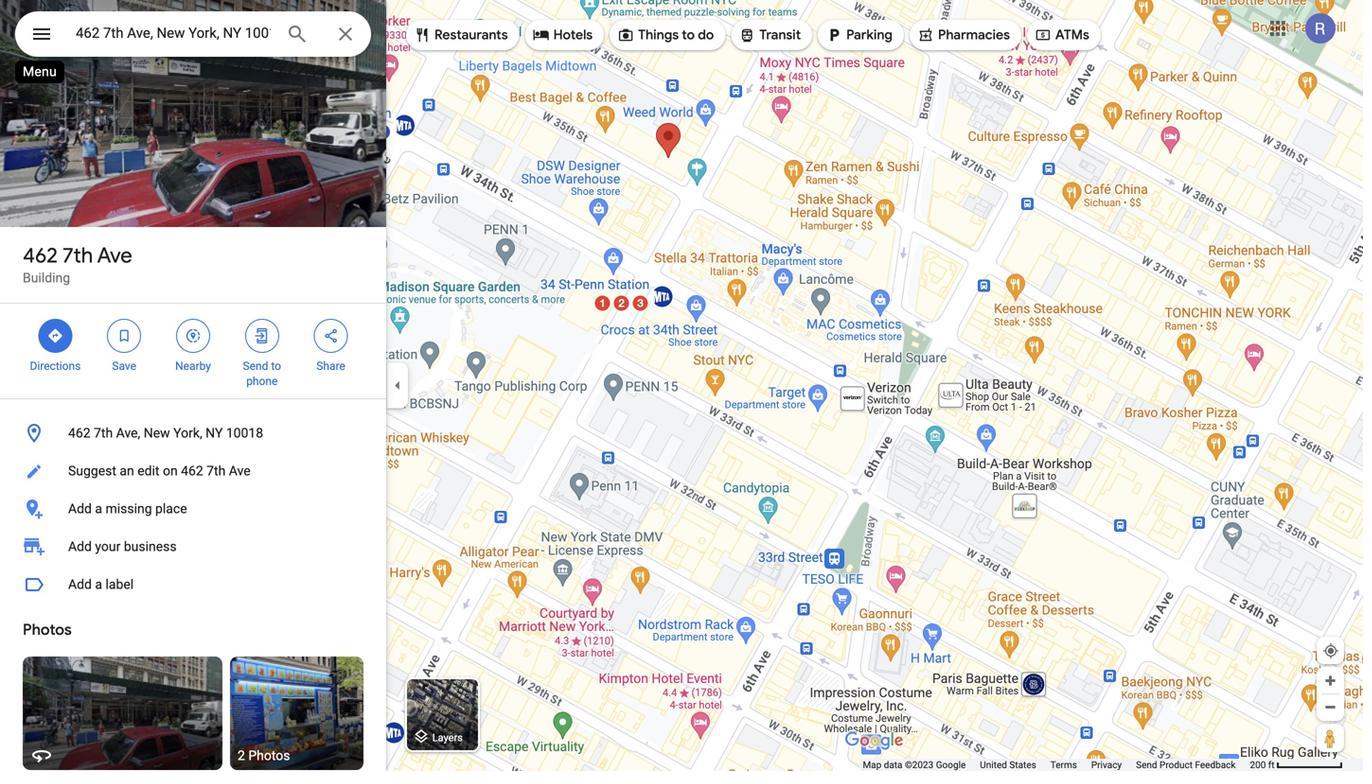 Task type: vqa. For each thing, say whether or not it's contained in the screenshot.


Task type: describe. For each thing, give the bounding box(es) containing it.
missing
[[106, 501, 152, 517]]

 search field
[[15, 11, 371, 61]]

do
[[698, 27, 714, 44]]


[[116, 326, 133, 347]]

parking
[[847, 27, 893, 44]]

terms
[[1051, 760, 1078, 771]]

privacy button
[[1092, 760, 1122, 772]]


[[30, 20, 53, 48]]

10018
[[226, 426, 263, 441]]


[[826, 25, 843, 45]]

product
[[1160, 760, 1193, 771]]

add a label button
[[0, 566, 386, 604]]

 atms
[[1035, 25, 1090, 45]]

york,
[[173, 426, 202, 441]]

 pharmacies
[[918, 25, 1010, 45]]

a for label
[[95, 577, 102, 593]]

ft
[[1269, 760, 1275, 771]]

462 for ave
[[23, 242, 58, 269]]

data
[[884, 760, 903, 771]]

atms
[[1056, 27, 1090, 44]]

to inside send to phone
[[271, 360, 281, 373]]

7th for ave,
[[94, 426, 113, 441]]

to inside  things to do
[[682, 27, 695, 44]]


[[323, 326, 340, 347]]


[[739, 25, 756, 45]]

none field inside 462 7th ave, new york, ny 10018 'field'
[[76, 22, 271, 45]]

actions for 462 7th ave region
[[0, 304, 386, 399]]

add for add your business
[[68, 539, 92, 555]]

suggest
[[68, 464, 116, 479]]

feedback
[[1196, 760, 1236, 771]]


[[618, 25, 635, 45]]

suggest an edit on 462 7th ave
[[68, 464, 251, 479]]


[[533, 25, 550, 45]]

nearby
[[175, 360, 211, 373]]

462 7th Ave, New York, NY 10018 field
[[15, 11, 371, 57]]

462 7th ave main content
[[0, 0, 386, 772]]

add a label
[[68, 577, 134, 593]]

a for missing
[[95, 501, 102, 517]]

send for send product feedback
[[1137, 760, 1158, 771]]

your
[[95, 539, 121, 555]]

7th for ave
[[62, 242, 93, 269]]

©2023
[[905, 760, 934, 771]]

zoom in image
[[1324, 674, 1338, 689]]

google maps element
[[0, 0, 1364, 772]]

add your business
[[68, 539, 177, 555]]

send to phone
[[243, 360, 281, 388]]

0 vertical spatial photos
[[23, 621, 72, 640]]

 things to do
[[618, 25, 714, 45]]

add a missing place button
[[0, 491, 386, 528]]

restaurants
[[435, 27, 508, 44]]


[[254, 326, 271, 347]]

ny
[[206, 426, 223, 441]]

ave inside button
[[229, 464, 251, 479]]


[[1035, 25, 1052, 45]]

add for add a missing place
[[68, 501, 92, 517]]

add your business link
[[0, 528, 386, 566]]

add a missing place
[[68, 501, 187, 517]]

google
[[936, 760, 966, 771]]

map
[[863, 760, 882, 771]]



Task type: locate. For each thing, give the bounding box(es) containing it.
462 right "on"
[[181, 464, 203, 479]]

2 horizontal spatial 462
[[181, 464, 203, 479]]

 restaurants
[[414, 25, 508, 45]]

add for add a label
[[68, 577, 92, 593]]


[[918, 25, 935, 45]]

an
[[120, 464, 134, 479]]

462 inside 462 7th ave building
[[23, 242, 58, 269]]

layers
[[433, 732, 463, 744]]

0 vertical spatial send
[[243, 360, 268, 373]]

3 add from the top
[[68, 577, 92, 593]]

send product feedback button
[[1137, 760, 1236, 772]]

pharmacies
[[939, 27, 1010, 44]]

1 vertical spatial photos
[[248, 749, 290, 764]]

1 horizontal spatial photos
[[248, 749, 290, 764]]

a left label at bottom left
[[95, 577, 102, 593]]

1 vertical spatial to
[[271, 360, 281, 373]]

2 vertical spatial 7th
[[207, 464, 226, 479]]

label
[[106, 577, 134, 593]]

 button
[[15, 11, 68, 61]]

business
[[124, 539, 177, 555]]

7th down ny
[[207, 464, 226, 479]]

2 add from the top
[[68, 539, 92, 555]]

share
[[317, 360, 346, 373]]

add down the suggest
[[68, 501, 92, 517]]

hotels
[[554, 27, 593, 44]]

 hotels
[[533, 25, 593, 45]]

1 horizontal spatial 462
[[68, 426, 91, 441]]

7th inside button
[[207, 464, 226, 479]]

0 vertical spatial a
[[95, 501, 102, 517]]

united states button
[[981, 760, 1037, 772]]

photos right 2
[[248, 749, 290, 764]]

462 up the suggest
[[68, 426, 91, 441]]

0 horizontal spatial 7th
[[62, 242, 93, 269]]

462 inside button
[[68, 426, 91, 441]]

1 vertical spatial send
[[1137, 760, 1158, 771]]

things
[[638, 27, 679, 44]]

footer
[[863, 760, 1251, 772]]

2 photos
[[238, 749, 290, 764]]

terms button
[[1051, 760, 1078, 772]]

send left product
[[1137, 760, 1158, 771]]

ave
[[97, 242, 132, 269], [229, 464, 251, 479]]

send
[[243, 360, 268, 373], [1137, 760, 1158, 771]]

a left missing
[[95, 501, 102, 517]]

1 horizontal spatial send
[[1137, 760, 1158, 771]]

7th inside button
[[94, 426, 113, 441]]

0 vertical spatial 462
[[23, 242, 58, 269]]

7th left ave,
[[94, 426, 113, 441]]

 transit
[[739, 25, 801, 45]]

1 add from the top
[[68, 501, 92, 517]]

2 vertical spatial 462
[[181, 464, 203, 479]]

add inside button
[[68, 577, 92, 593]]

on
[[163, 464, 178, 479]]

0 vertical spatial add
[[68, 501, 92, 517]]

building
[[23, 270, 70, 286]]

footer containing map data ©2023 google
[[863, 760, 1251, 772]]

states
[[1010, 760, 1037, 771]]

zoom out image
[[1324, 701, 1338, 715]]

462 7th ave, new york, ny 10018 button
[[0, 415, 386, 453]]

google account: ruby anderson  
(rubyanndersson@gmail.com) image
[[1306, 13, 1336, 44]]

photos down add a label
[[23, 621, 72, 640]]

to
[[682, 27, 695, 44], [271, 360, 281, 373]]

add inside button
[[68, 501, 92, 517]]

462 7th ave building
[[23, 242, 132, 286]]

200 ft button
[[1251, 760, 1344, 771]]

2 a from the top
[[95, 577, 102, 593]]

privacy
[[1092, 760, 1122, 771]]

1 a from the top
[[95, 501, 102, 517]]

200
[[1251, 760, 1267, 771]]

show your location image
[[1323, 643, 1340, 660]]

send product feedback
[[1137, 760, 1236, 771]]

200 ft
[[1251, 760, 1275, 771]]

add
[[68, 501, 92, 517], [68, 539, 92, 555], [68, 577, 92, 593]]

photos
[[23, 621, 72, 640], [248, 749, 290, 764]]

0 horizontal spatial send
[[243, 360, 268, 373]]

ave,
[[116, 426, 140, 441]]

None field
[[76, 22, 271, 45]]

7th inside 462 7th ave building
[[62, 242, 93, 269]]

add left your
[[68, 539, 92, 555]]

2 photos button
[[230, 657, 364, 771]]

send up phone
[[243, 360, 268, 373]]

2 vertical spatial add
[[68, 577, 92, 593]]

map data ©2023 google
[[863, 760, 966, 771]]

2
[[238, 749, 245, 764]]

photos inside button
[[248, 749, 290, 764]]

footer inside google maps element
[[863, 760, 1251, 772]]

to left do
[[682, 27, 695, 44]]

place
[[155, 501, 187, 517]]

462
[[23, 242, 58, 269], [68, 426, 91, 441], [181, 464, 203, 479]]

a inside button
[[95, 577, 102, 593]]

to up phone
[[271, 360, 281, 373]]

a inside button
[[95, 501, 102, 517]]

united states
[[981, 760, 1037, 771]]

0 vertical spatial to
[[682, 27, 695, 44]]

show street view coverage image
[[1317, 725, 1345, 753]]

1 horizontal spatial to
[[682, 27, 695, 44]]

add left label at bottom left
[[68, 577, 92, 593]]

1 vertical spatial a
[[95, 577, 102, 593]]

send for send to phone
[[243, 360, 268, 373]]

0 horizontal spatial photos
[[23, 621, 72, 640]]

1 horizontal spatial ave
[[229, 464, 251, 479]]

462 7th ave, new york, ny 10018
[[68, 426, 263, 441]]

united
[[981, 760, 1008, 771]]

save
[[112, 360, 136, 373]]

0 horizontal spatial ave
[[97, 242, 132, 269]]


[[185, 326, 202, 347]]

ave inside 462 7th ave building
[[97, 242, 132, 269]]

462 for ave,
[[68, 426, 91, 441]]

ave up 
[[97, 242, 132, 269]]


[[47, 326, 64, 347]]

0 vertical spatial ave
[[97, 242, 132, 269]]

1 vertical spatial ave
[[229, 464, 251, 479]]

1 vertical spatial 7th
[[94, 426, 113, 441]]

0 horizontal spatial to
[[271, 360, 281, 373]]

phone
[[246, 375, 278, 388]]

suggest an edit on 462 7th ave button
[[0, 453, 386, 491]]

462 inside button
[[181, 464, 203, 479]]

send inside send to phone
[[243, 360, 268, 373]]

1 horizontal spatial 7th
[[94, 426, 113, 441]]

transit
[[760, 27, 801, 44]]

ave down 10018 on the left
[[229, 464, 251, 479]]

collapse side panel image
[[387, 376, 408, 396]]

send inside button
[[1137, 760, 1158, 771]]

directions
[[30, 360, 81, 373]]

edit
[[138, 464, 160, 479]]

7th up building
[[62, 242, 93, 269]]

462 up building
[[23, 242, 58, 269]]

 parking
[[826, 25, 893, 45]]

0 vertical spatial 7th
[[62, 242, 93, 269]]


[[414, 25, 431, 45]]

a
[[95, 501, 102, 517], [95, 577, 102, 593]]

1 vertical spatial add
[[68, 539, 92, 555]]

7th
[[62, 242, 93, 269], [94, 426, 113, 441], [207, 464, 226, 479]]

new
[[144, 426, 170, 441]]

add inside "link"
[[68, 539, 92, 555]]

1 vertical spatial 462
[[68, 426, 91, 441]]

2 horizontal spatial 7th
[[207, 464, 226, 479]]

0 horizontal spatial 462
[[23, 242, 58, 269]]



